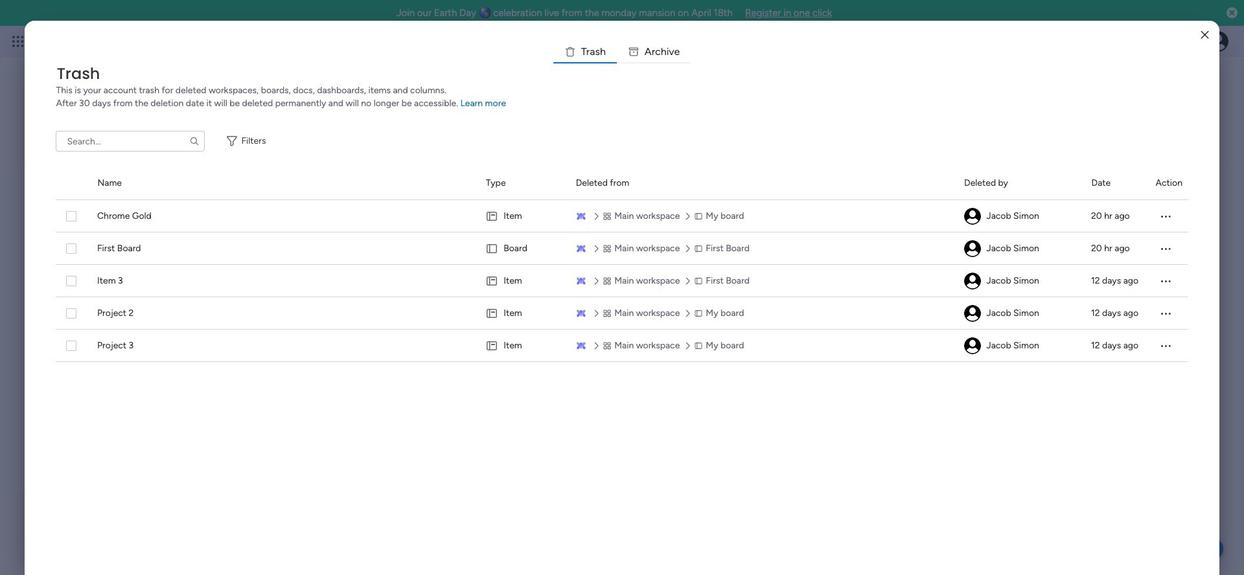 Task type: vqa. For each thing, say whether or not it's contained in the screenshot.
first Jacob Simon image
yes



Task type: describe. For each thing, give the bounding box(es) containing it.
jacob simon image for fifth row from the bottom of the page
[[965, 208, 982, 225]]

5 column header from the left
[[965, 167, 1077, 200]]

3 row from the top
[[56, 265, 1189, 298]]

4 row from the top
[[56, 298, 1189, 330]]

7 column header from the left
[[1156, 167, 1189, 200]]

Search for items in the recycle bin search field
[[56, 131, 205, 152]]

1 row from the top
[[56, 200, 1189, 233]]

jacob simon image for first row from the bottom of the page
[[965, 338, 982, 355]]

jacob simon image for 4th row from the top of the page
[[965, 305, 982, 322]]

close image
[[1202, 30, 1210, 40]]

1 horizontal spatial jacob simon image
[[1208, 31, 1229, 52]]

jacob simon image for 2nd row from the top
[[965, 241, 982, 257]]

6 column header from the left
[[1092, 167, 1141, 200]]



Task type: locate. For each thing, give the bounding box(es) containing it.
cell
[[486, 200, 561, 233], [965, 200, 1076, 233], [486, 233, 561, 265], [965, 233, 1076, 265], [1156, 233, 1189, 265], [486, 265, 561, 298], [965, 265, 1076, 298], [1156, 265, 1189, 298], [486, 298, 561, 330], [965, 298, 1076, 330], [1156, 298, 1189, 330], [486, 330, 561, 362], [965, 330, 1076, 362], [1156, 330, 1189, 362]]

table
[[56, 167, 1189, 555]]

select product image
[[12, 35, 25, 48]]

5 row from the top
[[56, 330, 1189, 362]]

4 column header from the left
[[576, 167, 949, 200]]

2 column header from the left
[[98, 167, 470, 200]]

3 jacob simon image from the top
[[965, 305, 982, 322]]

search image
[[190, 136, 200, 147]]

menu image
[[1160, 210, 1173, 223]]

0 vertical spatial jacob simon image
[[1208, 31, 1229, 52]]

row group
[[56, 167, 1189, 200]]

2 row from the top
[[56, 233, 1189, 265]]

4 jacob simon image from the top
[[965, 338, 982, 355]]

jacob simon image
[[1208, 31, 1229, 52], [965, 273, 982, 290]]

jacob simon image
[[965, 208, 982, 225], [965, 241, 982, 257], [965, 305, 982, 322], [965, 338, 982, 355]]

1 column header from the left
[[56, 167, 82, 200]]

0 horizontal spatial jacob simon image
[[965, 273, 982, 290]]

3 column header from the left
[[486, 167, 561, 200]]

1 jacob simon image from the top
[[965, 208, 982, 225]]

1 vertical spatial jacob simon image
[[965, 273, 982, 290]]

column header
[[56, 167, 82, 200], [98, 167, 470, 200], [486, 167, 561, 200], [576, 167, 949, 200], [965, 167, 1077, 200], [1092, 167, 1141, 200], [1156, 167, 1189, 200]]

2 jacob simon image from the top
[[965, 241, 982, 257]]

None search field
[[56, 131, 205, 152]]

row
[[56, 200, 1189, 233], [56, 233, 1189, 265], [56, 265, 1189, 298], [56, 298, 1189, 330], [56, 330, 1189, 362]]



